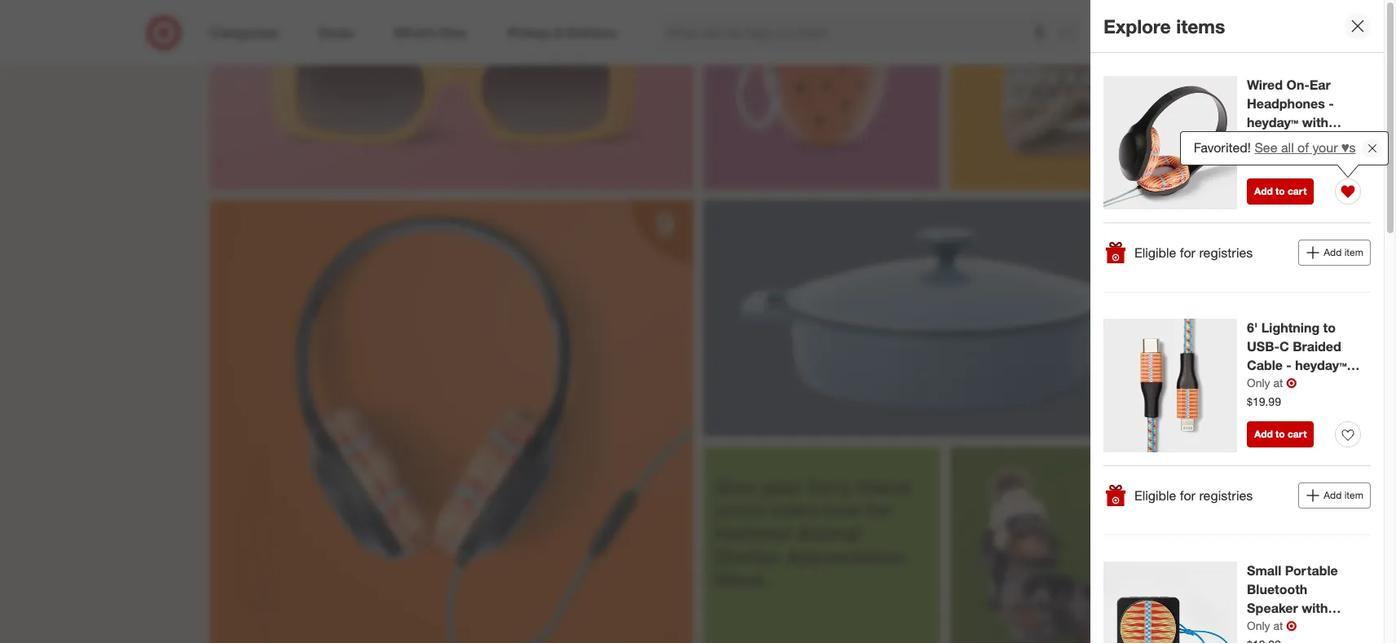 Task type: vqa. For each thing, say whether or not it's contained in the screenshot.
the right The Of
no



Task type: locate. For each thing, give the bounding box(es) containing it.
0 vertical spatial your
[[1313, 139, 1338, 156]]

1 vertical spatial ¬
[[1286, 375, 1297, 391]]

at for maggie
[[1273, 132, 1283, 146]]

at down speaker
[[1273, 618, 1283, 632]]

0 vertical spatial add item button
[[1299, 240, 1371, 266]]

only down speaker
[[1247, 618, 1270, 632]]

1 only at ¬ from the top
[[1247, 132, 1297, 148]]

1 vertical spatial your
[[761, 474, 802, 499]]

appreciation
[[786, 544, 904, 569]]

3 at from the top
[[1273, 618, 1283, 632]]

2 vertical spatial heyday™
[[1291, 618, 1343, 635]]

small portable bluetooth speaker with loop - heyday™ with maggie thompson image
[[1104, 562, 1237, 643], [1104, 562, 1237, 643]]

love
[[823, 498, 860, 522]]

only at ¬ for maggie
[[1247, 132, 1297, 148]]

add item button
[[1299, 240, 1371, 266], [1299, 483, 1371, 509]]

2 ¬ from the top
[[1286, 375, 1297, 391]]

eligible for registries
[[1135, 244, 1253, 260], [1135, 487, 1253, 503]]

thompson inside wired on-ear headphones - heyday™ with maggie thompson
[[1247, 151, 1313, 167]]

for for 6' lightning to usb-c braided cable - heyday™ with maggie thompson
[[1180, 487, 1196, 503]]

headphones
[[1247, 95, 1325, 112]]

2 at from the top
[[1273, 375, 1283, 389]]

only at ¬ down cable
[[1247, 375, 1297, 391]]

1 vertical spatial registries
[[1199, 487, 1253, 503]]

registries for 6' lightning to usb-c braided cable - heyday™ with maggie thompson
[[1199, 487, 1253, 503]]

1 vertical spatial add item
[[1324, 489, 1364, 501]]

2 cart from the top
[[1288, 428, 1307, 440]]

1 eligible for registries from the top
[[1135, 244, 1253, 260]]

1 vertical spatial -
[[1286, 357, 1292, 373]]

cart
[[1288, 185, 1307, 197], [1288, 428, 1307, 440]]

maggie up $14.99
[[1247, 132, 1293, 149]]

add to cart button
[[1247, 179, 1314, 205], [1247, 421, 1314, 447]]

add item button for 6' lightning to usb-c braided cable - heyday™ with maggie thompson
[[1299, 483, 1371, 509]]

to up braided
[[1323, 319, 1336, 336]]

6' lightning to usb-c braided cable - heyday™ with maggie thompson link
[[1247, 319, 1361, 410]]

1 ¬ from the top
[[1286, 132, 1297, 148]]

at
[[1273, 132, 1283, 146], [1273, 375, 1283, 389], [1273, 618, 1283, 632]]

¬
[[1286, 132, 1297, 148], [1286, 375, 1297, 391], [1286, 617, 1297, 634]]

2 add item from the top
[[1324, 489, 1364, 501]]

¬ down c in the right of the page
[[1286, 375, 1297, 391]]

animal
[[797, 521, 861, 545]]

¬ for -
[[1286, 375, 1297, 391]]

week.
[[715, 568, 771, 592]]

2 only at ¬ from the top
[[1247, 375, 1297, 391]]

item
[[1345, 246, 1364, 258], [1345, 489, 1364, 501]]

small
[[1247, 562, 1281, 579]]

add
[[1254, 185, 1273, 197], [1324, 246, 1342, 258], [1254, 428, 1273, 440], [1324, 489, 1342, 501]]

1 eligible from the top
[[1135, 244, 1176, 260]]

1 vertical spatial only
[[1247, 375, 1270, 389]]

search button
[[1051, 15, 1090, 54]]

0 vertical spatial eligible
[[1135, 244, 1176, 260]]

3 only from the top
[[1247, 618, 1270, 632]]

c
[[1280, 338, 1289, 354]]

¬ left of
[[1286, 132, 1297, 148]]

0 vertical spatial at
[[1273, 132, 1283, 146]]

heyday™
[[1247, 114, 1299, 130], [1295, 357, 1347, 373], [1291, 618, 1343, 635]]

only at ¬ down speaker
[[1247, 617, 1297, 634]]

0 vertical spatial only at ¬
[[1247, 132, 1297, 148]]

item for 6' lightning to usb-c braided cable - heyday™ with maggie thompson
[[1345, 489, 1364, 501]]

- inside small portable bluetooth speaker with loop - heyday™ with ma
[[1282, 618, 1287, 635]]

favorited!
[[1194, 139, 1252, 156]]

-
[[1329, 95, 1334, 112], [1286, 357, 1292, 373], [1282, 618, 1287, 635]]

1 vertical spatial eligible for registries
[[1135, 487, 1253, 503]]

at for heyday™
[[1273, 618, 1283, 632]]

your inside give your furry friend some extra love for national animal shelter appreciation week.
[[761, 474, 802, 499]]

item for wired on-ear headphones - heyday™ with maggie thompson
[[1345, 246, 1364, 258]]

2 item from the top
[[1345, 489, 1364, 501]]

3 only at ¬ from the top
[[1247, 617, 1297, 634]]

¬ down speaker
[[1286, 617, 1297, 634]]

heyday™ inside small portable bluetooth speaker with loop - heyday™ with ma
[[1291, 618, 1343, 635]]

with down "loop"
[[1247, 637, 1273, 643]]

1 add item from the top
[[1324, 246, 1364, 258]]

add to cart for 6' lightning to usb-c braided cable - heyday™ with maggie thompson
[[1254, 428, 1307, 440]]

2 vertical spatial ¬
[[1286, 617, 1297, 634]]

1 add item button from the top
[[1299, 240, 1371, 266]]

national
[[715, 521, 791, 545]]

to down $14.99
[[1276, 185, 1285, 197]]

- right "loop"
[[1282, 618, 1287, 635]]

with inside wired on-ear headphones - heyday™ with maggie thompson
[[1302, 114, 1329, 130]]

only
[[1247, 132, 1270, 146], [1247, 375, 1270, 389], [1247, 618, 1270, 632]]

heyday™ down speaker
[[1291, 618, 1343, 635]]

1 vertical spatial maggie
[[1277, 375, 1323, 392]]

cart for thompson
[[1288, 185, 1307, 197]]

- down ear at the top
[[1329, 95, 1334, 112]]

1 vertical spatial cart
[[1288, 428, 1307, 440]]

1 item from the top
[[1345, 246, 1364, 258]]

6' lightning to usb-c braided cable - heyday™ with maggie thompson image
[[1104, 319, 1237, 452], [1104, 319, 1237, 452]]

add item
[[1324, 246, 1364, 258], [1324, 489, 1364, 501]]

2 vertical spatial only
[[1247, 618, 1270, 632]]

with up see all of your ♥s link
[[1302, 114, 1329, 130]]

eligible for registries for 6' lightning to usb-c braided cable - heyday™ with maggie thompson
[[1135, 487, 1253, 503]]

only up $14.99
[[1247, 132, 1270, 146]]

wired on-ear headphones - heyday™ with maggie thompson image
[[1104, 76, 1237, 209], [1104, 76, 1237, 209]]

2 vertical spatial at
[[1273, 618, 1283, 632]]

1 at from the top
[[1273, 132, 1283, 146]]

3 ¬ from the top
[[1286, 617, 1297, 634]]

heyday™ down "headphones"
[[1247, 114, 1299, 130]]

1 vertical spatial thompson
[[1247, 394, 1313, 410]]

What can we help you find? suggestions appear below search field
[[657, 15, 1062, 51]]

thompson inside 6' lightning to usb-c braided cable - heyday™ with maggie thompson
[[1247, 394, 1313, 410]]

your
[[1313, 139, 1338, 156], [761, 474, 802, 499]]

1 vertical spatial add to cart
[[1254, 428, 1307, 440]]

0 vertical spatial -
[[1329, 95, 1334, 112]]

at up $14.99
[[1273, 132, 1283, 146]]

2 vertical spatial to
[[1276, 428, 1285, 440]]

0 vertical spatial thompson
[[1247, 151, 1313, 167]]

0 vertical spatial maggie
[[1247, 132, 1293, 149]]

cart down of
[[1288, 185, 1307, 197]]

1 registries from the top
[[1199, 244, 1253, 260]]

for
[[1180, 244, 1196, 260], [1180, 487, 1196, 503], [866, 498, 892, 522]]

with
[[1302, 114, 1329, 130], [1247, 375, 1273, 392], [1302, 600, 1328, 616], [1247, 637, 1273, 643]]

eligible for 6' lightning to usb-c braided cable - heyday™ with maggie thompson
[[1135, 487, 1176, 503]]

heyday™ inside 6' lightning to usb-c braided cable - heyday™ with maggie thompson
[[1295, 357, 1347, 373]]

1 vertical spatial only at ¬
[[1247, 375, 1297, 391]]

your right give
[[761, 474, 802, 499]]

0 horizontal spatial your
[[761, 474, 802, 499]]

give your furry friend some extra love for national animal shelter appreciation week.
[[715, 474, 916, 592]]

2 eligible for registries from the top
[[1135, 487, 1253, 503]]

eligible
[[1135, 244, 1176, 260], [1135, 487, 1176, 503]]

with inside 6' lightning to usb-c braided cable - heyday™ with maggie thompson
[[1247, 375, 1273, 392]]

add to cart button down $14.99
[[1247, 179, 1314, 205]]

2 registries from the top
[[1199, 487, 1253, 503]]

heyday™ down braided
[[1295, 357, 1347, 373]]

0 vertical spatial heyday™
[[1247, 114, 1299, 130]]

1 vertical spatial to
[[1323, 319, 1336, 336]]

$14.99
[[1247, 151, 1281, 165]]

add to cart down $19.99
[[1254, 428, 1307, 440]]

add to cart
[[1254, 185, 1307, 197], [1254, 428, 1307, 440]]

give
[[715, 474, 756, 499]]

eligible for registries for wired on-ear headphones - heyday™ with maggie thompson
[[1135, 244, 1253, 260]]

maggie down cable
[[1277, 375, 1323, 392]]

registries
[[1199, 244, 1253, 260], [1199, 487, 1253, 503]]

bluetooth
[[1247, 581, 1308, 597]]

your right of
[[1313, 139, 1338, 156]]

explore items dialog
[[1091, 0, 1396, 643]]

- down c in the right of the page
[[1286, 357, 1292, 373]]

tooltip
[[1180, 131, 1390, 165]]

0 vertical spatial to
[[1276, 185, 1285, 197]]

0 vertical spatial registries
[[1199, 244, 1253, 260]]

only at ¬
[[1247, 132, 1297, 148], [1247, 375, 1297, 391], [1247, 617, 1297, 634]]

lightning
[[1262, 319, 1320, 336]]

1 thompson from the top
[[1247, 151, 1313, 167]]

0 vertical spatial item
[[1345, 246, 1364, 258]]

only at ¬ up $14.99
[[1247, 132, 1297, 148]]

1 cart from the top
[[1288, 185, 1307, 197]]

with up $19.99
[[1247, 375, 1273, 392]]

2 vertical spatial -
[[1282, 618, 1287, 635]]

1 add to cart button from the top
[[1247, 179, 1314, 205]]

0 vertical spatial add to cart button
[[1247, 179, 1314, 205]]

¬ for heyday™
[[1286, 617, 1297, 634]]

to down $19.99
[[1276, 428, 1285, 440]]

add to cart button down $19.99
[[1247, 421, 1314, 447]]

0 vertical spatial add to cart
[[1254, 185, 1307, 197]]

1 add to cart from the top
[[1254, 185, 1307, 197]]

only at ¬ for -
[[1247, 375, 1297, 391]]

1 vertical spatial item
[[1345, 489, 1364, 501]]

0 vertical spatial ¬
[[1286, 132, 1297, 148]]

with down portable
[[1302, 600, 1328, 616]]

eligible for wired on-ear headphones - heyday™ with maggie thompson
[[1135, 244, 1176, 260]]

to
[[1276, 185, 1285, 197], [1323, 319, 1336, 336], [1276, 428, 1285, 440]]

0 vertical spatial add item
[[1324, 246, 1364, 258]]

1 horizontal spatial your
[[1313, 139, 1338, 156]]

0 vertical spatial eligible for registries
[[1135, 244, 1253, 260]]

1 vertical spatial add to cart button
[[1247, 421, 1314, 447]]

2 add to cart button from the top
[[1247, 421, 1314, 447]]

1 vertical spatial eligible
[[1135, 487, 1176, 503]]

only down cable
[[1247, 375, 1270, 389]]

0 vertical spatial only
[[1247, 132, 1270, 146]]

2 add to cart from the top
[[1254, 428, 1307, 440]]

furry
[[807, 474, 852, 499]]

add to cart down $14.99
[[1254, 185, 1307, 197]]

at down cable
[[1273, 375, 1283, 389]]

2 add item button from the top
[[1299, 483, 1371, 509]]

small portable bluetooth speaker with loop - heyday™ with ma
[[1247, 562, 1343, 643]]

2 only from the top
[[1247, 375, 1270, 389]]

add to cart button for 6' lightning to usb-c braided cable - heyday™ with maggie thompson
[[1247, 421, 1314, 447]]

2 thompson from the top
[[1247, 394, 1313, 410]]

0 vertical spatial cart
[[1288, 185, 1307, 197]]

2 vertical spatial only at ¬
[[1247, 617, 1297, 634]]

thompson
[[1247, 151, 1313, 167], [1247, 394, 1313, 410]]

1 vertical spatial heyday™
[[1295, 357, 1347, 373]]

maggie
[[1247, 132, 1293, 149], [1277, 375, 1323, 392]]

see all of your ♥s link
[[1255, 139, 1356, 156]]

1 vertical spatial at
[[1273, 375, 1283, 389]]

cart down 6' lightning to usb-c braided cable - heyday™ with maggie thompson
[[1288, 428, 1307, 440]]

1 only from the top
[[1247, 132, 1270, 146]]

2 eligible from the top
[[1135, 487, 1176, 503]]

1 vertical spatial add item button
[[1299, 483, 1371, 509]]



Task type: describe. For each thing, give the bounding box(es) containing it.
all
[[1282, 139, 1294, 156]]

cart for heyday™
[[1288, 428, 1307, 440]]

maggie inside 6' lightning to usb-c braided cable - heyday™ with maggie thompson
[[1277, 375, 1323, 392]]

cable
[[1247, 357, 1283, 373]]

♥s
[[1342, 139, 1356, 156]]

to inside 6' lightning to usb-c braided cable - heyday™ with maggie thompson
[[1323, 319, 1336, 336]]

only for with
[[1247, 618, 1270, 632]]

add item button for wired on-ear headphones - heyday™ with maggie thompson
[[1299, 240, 1371, 266]]

wired on-ear headphones - heyday™ with maggie thompson link
[[1247, 76, 1361, 167]]

registries for wired on-ear headphones - heyday™ with maggie thompson
[[1199, 244, 1253, 260]]

your inside tooltip
[[1313, 139, 1338, 156]]

shelter
[[715, 544, 781, 569]]

favorited! see all of your ♥s
[[1194, 139, 1356, 156]]

portable
[[1285, 562, 1338, 579]]

6'
[[1247, 319, 1258, 336]]

search
[[1051, 26, 1090, 42]]

braided
[[1293, 338, 1341, 354]]

add to cart button for wired on-ear headphones - heyday™ with maggie thompson
[[1247, 179, 1314, 205]]

maggie inside wired on-ear headphones - heyday™ with maggie thompson
[[1247, 132, 1293, 149]]

loop
[[1247, 618, 1278, 635]]

wired
[[1247, 77, 1283, 93]]

add to cart for wired on-ear headphones - heyday™ with maggie thompson
[[1254, 185, 1307, 197]]

of
[[1298, 139, 1309, 156]]

¬ for maggie
[[1286, 132, 1297, 148]]

small portable bluetooth speaker with loop - heyday™ with ma link
[[1247, 562, 1361, 643]]

- inside 6' lightning to usb-c braided cable - heyday™ with maggie thompson
[[1286, 357, 1292, 373]]

to for wired on-ear headphones - heyday™ with maggie thompson
[[1276, 185, 1285, 197]]

only for heyday™
[[1247, 375, 1270, 389]]

extra
[[771, 498, 818, 522]]

on-
[[1286, 77, 1310, 93]]

only at ¬ for heyday™
[[1247, 617, 1297, 634]]

tooltip containing favorited!
[[1180, 131, 1390, 165]]

to for 6' lightning to usb-c braided cable - heyday™ with maggie thompson
[[1276, 428, 1285, 440]]

items
[[1176, 14, 1225, 37]]

6' lightning to usb-c braided cable - heyday™ with maggie thompson
[[1247, 319, 1347, 410]]

explore
[[1104, 14, 1171, 37]]

ear
[[1310, 77, 1331, 93]]

speaker
[[1247, 600, 1298, 616]]

at for -
[[1273, 375, 1283, 389]]

- inside wired on-ear headphones - heyday™ with maggie thompson
[[1329, 95, 1334, 112]]

only for thompson
[[1247, 132, 1270, 146]]

wired on-ear headphones - heyday™ with maggie thompson
[[1247, 77, 1334, 167]]

friend
[[857, 474, 911, 499]]

usb-
[[1247, 338, 1280, 354]]

some
[[715, 498, 766, 522]]

see
[[1255, 139, 1278, 156]]

explore items
[[1104, 14, 1225, 37]]

add item for 6' lightning to usb-c braided cable - heyday™ with maggie thompson
[[1324, 489, 1364, 501]]

for for wired on-ear headphones - heyday™ with maggie thompson
[[1180, 244, 1196, 260]]

for inside give your furry friend some extra love for national animal shelter appreciation week.
[[866, 498, 892, 522]]

heyday™ inside wired on-ear headphones - heyday™ with maggie thompson
[[1247, 114, 1299, 130]]

$19.99
[[1247, 394, 1281, 408]]

add item for wired on-ear headphones - heyday™ with maggie thompson
[[1324, 246, 1364, 258]]



